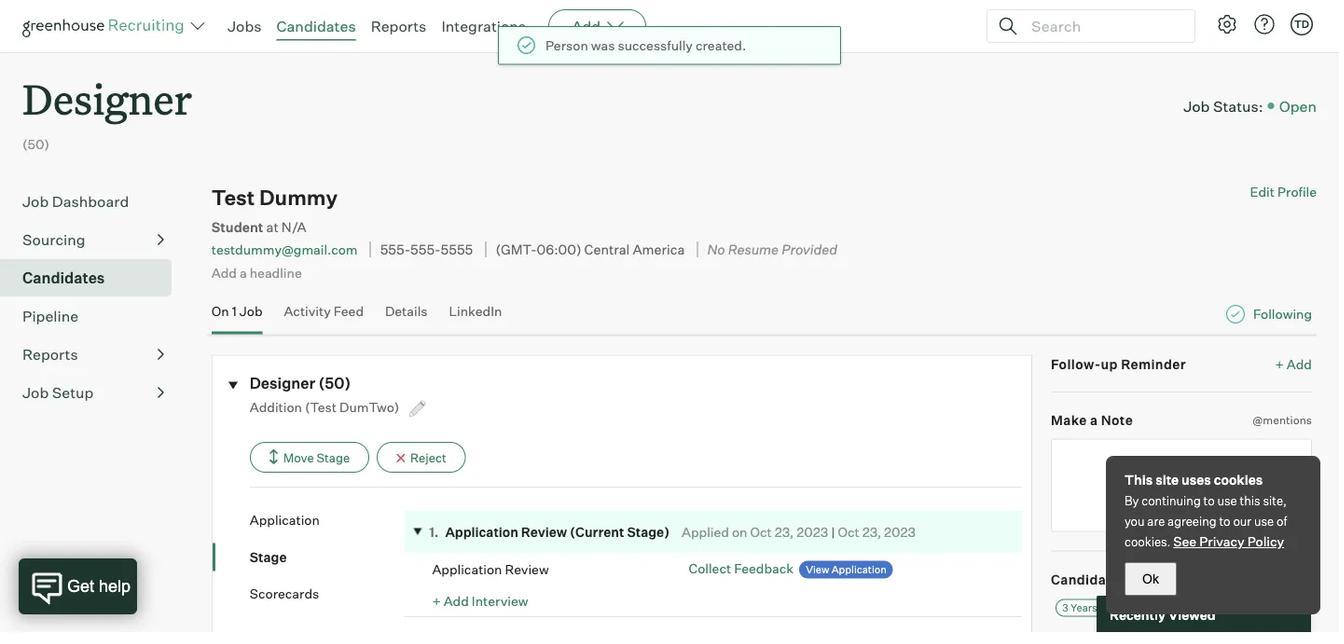 Task type: describe. For each thing, give the bounding box(es) containing it.
make
[[1052, 413, 1088, 429]]

add inside popup button
[[572, 17, 601, 35]]

2 2023 from the left
[[885, 524, 916, 541]]

note
[[1102, 413, 1134, 429]]

see privacy policy
[[1174, 534, 1285, 550]]

06:00)
[[537, 241, 582, 258]]

add left the 'interview'
[[444, 593, 469, 609]]

test
[[212, 185, 255, 211]]

(gmt-06:00) central america
[[496, 241, 685, 258]]

dumtwo)
[[340, 399, 400, 415]]

edit
[[1251, 184, 1275, 200]]

0 horizontal spatial reports
[[22, 345, 78, 364]]

continuing
[[1142, 494, 1202, 509]]

on 1 job
[[212, 303, 263, 320]]

configure image
[[1217, 13, 1239, 35]]

feedback
[[735, 561, 794, 577]]

dummy
[[259, 185, 338, 211]]

scorecards link
[[250, 585, 404, 603]]

2 555- from the left
[[411, 241, 441, 258]]

+ for + add
[[1276, 356, 1285, 372]]

resume
[[729, 241, 779, 258]]

america
[[633, 241, 685, 258]]

make a note
[[1052, 413, 1134, 429]]

reject
[[411, 450, 447, 465]]

1 horizontal spatial reports
[[371, 17, 427, 35]]

policy
[[1248, 534, 1285, 550]]

job for job dashboard
[[22, 192, 49, 211]]

sourcing
[[22, 231, 85, 249]]

interview
[[472, 593, 529, 609]]

@mentions
[[1254, 413, 1313, 427]]

pipeline link
[[22, 305, 164, 328]]

status:
[[1214, 96, 1264, 115]]

move stage button
[[250, 442, 370, 473]]

job setup link
[[22, 382, 164, 404]]

following
[[1254, 306, 1313, 323]]

view
[[806, 564, 830, 576]]

on
[[732, 524, 748, 541]]

on
[[212, 303, 229, 320]]

application inside 'link'
[[832, 564, 887, 576]]

0 horizontal spatial use
[[1218, 494, 1238, 509]]

stage link
[[250, 548, 404, 567]]

a for make
[[1091, 413, 1099, 429]]

jobs link
[[228, 17, 262, 35]]

activity
[[284, 303, 331, 320]]

candidate
[[1052, 572, 1120, 588]]

tags
[[1123, 572, 1156, 588]]

1.
[[430, 524, 439, 541]]

see privacy policy link
[[1174, 534, 1285, 550]]

pipeline
[[22, 307, 79, 326]]

our
[[1234, 514, 1252, 529]]

stage inside button
[[317, 450, 350, 465]]

designer for designer
[[22, 71, 192, 126]]

1
[[232, 303, 237, 320]]

person
[[546, 37, 589, 54]]

collect feedback
[[689, 561, 794, 577]]

job status:
[[1184, 96, 1264, 115]]

see
[[1174, 534, 1197, 550]]

activity feed
[[284, 303, 364, 320]]

0 horizontal spatial candidates link
[[22, 267, 164, 289]]

this
[[1241, 494, 1261, 509]]

testdummy@gmail.com
[[212, 242, 358, 258]]

provided
[[782, 241, 838, 258]]

recently viewed
[[1110, 607, 1216, 623]]

greenhouse recruiting image
[[22, 15, 190, 37]]

job for job status:
[[1184, 96, 1211, 115]]

2 oct from the left
[[838, 524, 860, 541]]

was
[[591, 37, 615, 54]]

edit profile link
[[1251, 184, 1318, 200]]

designer (50)
[[250, 374, 351, 393]]

view application link
[[800, 561, 894, 579]]

years
[[1071, 602, 1098, 615]]

job dashboard link
[[22, 191, 164, 213]]

application link
[[250, 511, 404, 530]]

at
[[266, 219, 279, 235]]

1 23, from the left
[[775, 524, 794, 541]]

1 555- from the left
[[380, 241, 411, 258]]

(test
[[305, 399, 337, 415]]

+ add
[[1276, 356, 1313, 372]]

integrations link
[[442, 17, 526, 35]]

+ for + add interview
[[432, 593, 441, 609]]

edit profile
[[1251, 184, 1318, 200]]

following link
[[1254, 305, 1313, 323]]

job right 1
[[240, 303, 263, 320]]

site
[[1156, 472, 1180, 488]]

stage)
[[627, 524, 670, 541]]

|
[[832, 524, 835, 541]]

job dashboard
[[22, 192, 129, 211]]

td button
[[1288, 9, 1318, 39]]

5555
[[441, 241, 473, 258]]

0 vertical spatial review
[[521, 524, 567, 541]]



Task type: vqa. For each thing, say whether or not it's contained in the screenshot.
(GMT- on the left top of page
yes



Task type: locate. For each thing, give the bounding box(es) containing it.
1 vertical spatial designer
[[250, 374, 316, 393]]

1 vertical spatial candidates
[[22, 269, 105, 288]]

1 vertical spatial use
[[1255, 514, 1275, 529]]

experience
[[1100, 602, 1154, 615]]

test dummy student at n/a
[[212, 185, 338, 235]]

0 vertical spatial +
[[1276, 356, 1285, 372]]

profile
[[1278, 184, 1318, 200]]

designer for designer (50)
[[250, 374, 316, 393]]

0 vertical spatial (50)
[[22, 136, 49, 153]]

ok button
[[1125, 563, 1178, 596]]

by continuing to use this site, you are agreeing to our use of cookies.
[[1125, 494, 1288, 550]]

0 horizontal spatial to
[[1204, 494, 1216, 509]]

0 horizontal spatial designer
[[22, 71, 192, 126]]

addition
[[250, 399, 302, 415]]

+
[[1276, 356, 1285, 372], [432, 593, 441, 609]]

add up was at the left of page
[[572, 17, 601, 35]]

no resume provided
[[708, 241, 838, 258]]

job up sourcing
[[22, 192, 49, 211]]

a left headline
[[240, 264, 247, 281]]

linkedin link
[[449, 303, 502, 331]]

1 vertical spatial stage
[[250, 549, 287, 566]]

successfully
[[618, 37, 693, 54]]

job for job setup
[[22, 384, 49, 402]]

1 vertical spatial review
[[505, 561, 549, 578]]

(current
[[570, 524, 625, 541]]

0 horizontal spatial oct
[[751, 524, 772, 541]]

oct right on
[[751, 524, 772, 541]]

1 horizontal spatial candidates
[[277, 17, 356, 35]]

1 vertical spatial a
[[1091, 413, 1099, 429]]

2023 left |
[[797, 524, 829, 541]]

+ add interview
[[432, 593, 529, 609]]

central
[[585, 241, 630, 258]]

0 horizontal spatial 23,
[[775, 524, 794, 541]]

stage up scorecards
[[250, 549, 287, 566]]

details
[[385, 303, 428, 320]]

move stage
[[283, 450, 350, 465]]

+ add interview link
[[432, 593, 529, 609]]

details link
[[385, 303, 428, 331]]

1 horizontal spatial +
[[1276, 356, 1285, 372]]

scorecards
[[250, 586, 319, 602]]

23, right |
[[863, 524, 882, 541]]

designer link
[[22, 52, 192, 130]]

1 horizontal spatial to
[[1220, 514, 1231, 529]]

application right view
[[832, 564, 887, 576]]

oct right |
[[838, 524, 860, 541]]

0 horizontal spatial (50)
[[22, 136, 49, 153]]

(50) up addition (test dumtwo) on the bottom left
[[319, 374, 351, 393]]

student
[[212, 219, 264, 235]]

review left (current
[[521, 524, 567, 541]]

job
[[1184, 96, 1211, 115], [22, 192, 49, 211], [240, 303, 263, 320], [22, 384, 49, 402]]

designer up addition
[[250, 374, 316, 393]]

+ down following link
[[1276, 356, 1285, 372]]

view application
[[806, 564, 887, 576]]

candidates down sourcing
[[22, 269, 105, 288]]

application up + add interview link
[[432, 561, 502, 578]]

3
[[1063, 602, 1069, 615]]

to down uses
[[1204, 494, 1216, 509]]

to left our
[[1220, 514, 1231, 529]]

0 vertical spatial reports link
[[371, 17, 427, 35]]

1 horizontal spatial designer
[[250, 374, 316, 393]]

a
[[240, 264, 247, 281], [1091, 413, 1099, 429]]

555- left 5555 on the left top of the page
[[380, 241, 411, 258]]

review up the 'interview'
[[505, 561, 549, 578]]

person was successfully created.
[[546, 37, 747, 54]]

td
[[1295, 18, 1310, 30]]

setup
[[52, 384, 94, 402]]

1 oct from the left
[[751, 524, 772, 541]]

candidate tags
[[1052, 572, 1156, 588]]

1 horizontal spatial oct
[[838, 524, 860, 541]]

555-555-5555
[[380, 241, 473, 258]]

ok
[[1143, 572, 1160, 586]]

1 vertical spatial reports link
[[22, 344, 164, 366]]

0 vertical spatial use
[[1218, 494, 1238, 509]]

1 2023 from the left
[[797, 524, 829, 541]]

use left of
[[1255, 514, 1275, 529]]

addition (test dumtwo)
[[250, 399, 402, 415]]

555-
[[380, 241, 411, 258], [411, 241, 441, 258]]

viewed
[[1169, 607, 1216, 623]]

move
[[283, 450, 314, 465]]

job left status:
[[1184, 96, 1211, 115]]

privacy
[[1200, 534, 1245, 550]]

this
[[1125, 472, 1154, 488]]

0 vertical spatial stage
[[317, 450, 350, 465]]

Search text field
[[1027, 13, 1179, 40]]

+ down application review
[[432, 593, 441, 609]]

1 horizontal spatial 23,
[[863, 524, 882, 541]]

candidates right the jobs link
[[277, 17, 356, 35]]

add down following link
[[1288, 356, 1313, 372]]

1 vertical spatial candidates link
[[22, 267, 164, 289]]

0 horizontal spatial 2023
[[797, 524, 829, 541]]

application up stage link
[[250, 512, 320, 529]]

stage right move
[[317, 450, 350, 465]]

designer down greenhouse recruiting image
[[22, 71, 192, 126]]

job setup
[[22, 384, 94, 402]]

0 horizontal spatial reports link
[[22, 344, 164, 366]]

application up application review
[[445, 524, 519, 541]]

agreeing
[[1168, 514, 1217, 529]]

1 horizontal spatial reports link
[[371, 17, 427, 35]]

(50)
[[22, 136, 49, 153], [319, 374, 351, 393]]

feed
[[334, 303, 364, 320]]

add up "on"
[[212, 264, 237, 281]]

sourcing link
[[22, 229, 164, 251]]

reports
[[371, 17, 427, 35], [22, 345, 78, 364]]

of
[[1277, 514, 1288, 529]]

reports link left integrations link
[[371, 17, 427, 35]]

testdummy@gmail.com link
[[212, 242, 358, 258]]

uses
[[1182, 472, 1212, 488]]

application review
[[432, 561, 549, 578]]

None text field
[[1052, 439, 1313, 532]]

1 horizontal spatial candidates link
[[277, 17, 356, 35]]

applied
[[682, 524, 730, 541]]

this site uses cookies
[[1125, 472, 1264, 488]]

0 vertical spatial reports
[[371, 17, 427, 35]]

0 horizontal spatial stage
[[250, 549, 287, 566]]

reports left integrations link
[[371, 17, 427, 35]]

0 vertical spatial candidates link
[[277, 17, 356, 35]]

collect feedback link
[[689, 561, 794, 577]]

use
[[1218, 494, 1238, 509], [1255, 514, 1275, 529]]

0 horizontal spatial +
[[432, 593, 441, 609]]

2023 up view application
[[885, 524, 916, 541]]

application
[[250, 512, 320, 529], [445, 524, 519, 541], [432, 561, 502, 578], [832, 564, 887, 576]]

created.
[[696, 37, 747, 54]]

open
[[1280, 96, 1318, 115]]

reports link
[[371, 17, 427, 35], [22, 344, 164, 366]]

recently
[[1110, 607, 1166, 623]]

0 horizontal spatial a
[[240, 264, 247, 281]]

1 horizontal spatial (50)
[[319, 374, 351, 393]]

cookies
[[1215, 472, 1264, 488]]

1 horizontal spatial use
[[1255, 514, 1275, 529]]

1 horizontal spatial a
[[1091, 413, 1099, 429]]

you
[[1125, 514, 1145, 529]]

0 vertical spatial designer
[[22, 71, 192, 126]]

reports link up job setup link
[[22, 344, 164, 366]]

0 vertical spatial a
[[240, 264, 247, 281]]

1 vertical spatial (50)
[[319, 374, 351, 393]]

a for add
[[240, 264, 247, 281]]

follow-
[[1052, 356, 1102, 372]]

2 23, from the left
[[863, 524, 882, 541]]

use left this at right bottom
[[1218, 494, 1238, 509]]

1. application review (current stage)
[[430, 524, 670, 541]]

headline
[[250, 264, 302, 281]]

0 vertical spatial to
[[1204, 494, 1216, 509]]

1 horizontal spatial stage
[[317, 450, 350, 465]]

1 vertical spatial reports
[[22, 345, 78, 364]]

add button
[[549, 9, 647, 43]]

a left note
[[1091, 413, 1099, 429]]

no
[[708, 241, 726, 258]]

applied on  oct 23, 2023 | oct 23, 2023
[[682, 524, 916, 541]]

activity feed link
[[284, 303, 364, 331]]

1 vertical spatial to
[[1220, 514, 1231, 529]]

3 years experience link
[[1056, 600, 1161, 617]]

follow-up reminder
[[1052, 356, 1187, 372]]

0 horizontal spatial candidates
[[22, 269, 105, 288]]

(50) up job dashboard
[[22, 136, 49, 153]]

oct
[[751, 524, 772, 541], [838, 524, 860, 541]]

0 vertical spatial candidates
[[277, 17, 356, 35]]

job left setup
[[22, 384, 49, 402]]

on 1 job link
[[212, 303, 263, 331]]

1 horizontal spatial 2023
[[885, 524, 916, 541]]

reject button
[[377, 442, 466, 473]]

candidates link down "sourcing" link
[[22, 267, 164, 289]]

reports down pipeline
[[22, 345, 78, 364]]

candidates link right the jobs link
[[277, 17, 356, 35]]

555- up details
[[411, 241, 441, 258]]

1 vertical spatial +
[[432, 593, 441, 609]]

site,
[[1264, 494, 1288, 509]]

add
[[572, 17, 601, 35], [212, 264, 237, 281], [1288, 356, 1313, 372], [444, 593, 469, 609]]

3 years experience
[[1063, 602, 1154, 615]]

23, up feedback
[[775, 524, 794, 541]]



